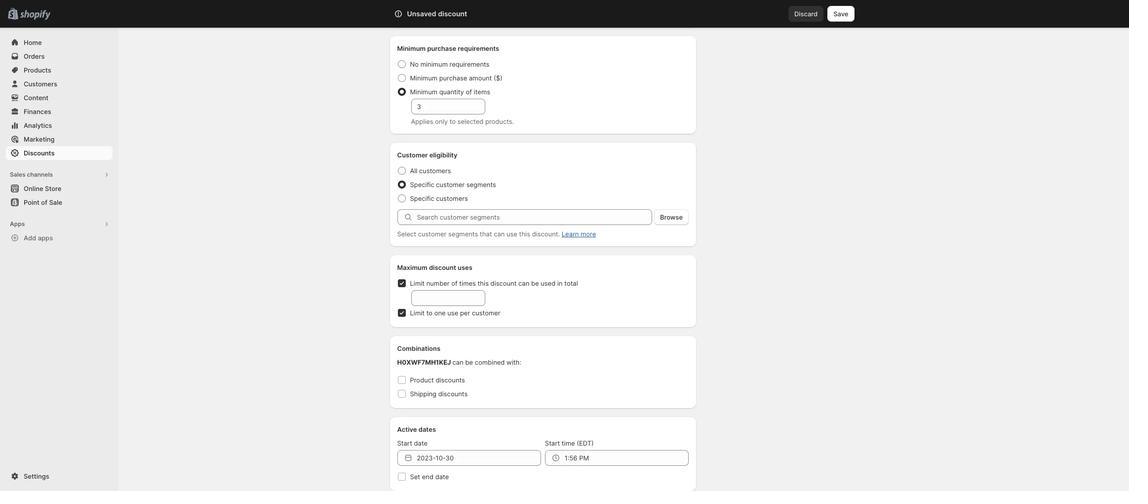 Task type: describe. For each thing, give the bounding box(es) containing it.
Start date text field
[[417, 450, 541, 466]]

add
[[24, 234, 36, 242]]

selected)
[[479, 4, 507, 12]]

one
[[434, 309, 446, 317]]

all
[[410, 167, 417, 175]]

number
[[426, 279, 450, 287]]

discount.
[[532, 230, 560, 238]]

of left items
[[466, 88, 472, 96]]

h0xwf7mh1kej
[[397, 358, 451, 366]]

shopify image
[[20, 10, 50, 20]]

0 horizontal spatial to
[[426, 309, 432, 317]]

shipping
[[410, 390, 436, 398]]

minimum
[[420, 60, 448, 68]]

variants
[[453, 4, 477, 12]]

0 vertical spatial this
[[519, 230, 530, 238]]

discounts for shipping discounts
[[438, 390, 468, 398]]

minimum for minimum quantity of items
[[410, 88, 437, 96]]

start date
[[397, 439, 428, 447]]

(3 of 9 variants selected)
[[431, 4, 507, 12]]

finances link
[[6, 105, 113, 118]]

point of sale
[[24, 198, 62, 206]]

add apps button
[[6, 231, 113, 245]]

(3
[[431, 4, 438, 12]]

customer
[[397, 151, 428, 159]]

point of sale button
[[0, 195, 118, 209]]

Search customer segments text field
[[417, 209, 652, 225]]

specific for specific customer segments
[[410, 181, 434, 189]]

minimum purchase requirements
[[397, 44, 499, 52]]

applies
[[411, 117, 433, 125]]

end
[[422, 473, 433, 481]]

eligibility
[[429, 151, 457, 159]]

channels
[[27, 171, 53, 178]]

limit number of times this discount can be used in total
[[410, 279, 578, 287]]

discounts for product discounts
[[436, 376, 465, 384]]

customer for specific
[[436, 181, 465, 189]]

maximum discount uses
[[397, 264, 472, 272]]

discard
[[794, 10, 818, 18]]

customers for specific customers
[[436, 195, 468, 202]]

customers for all customers
[[419, 167, 451, 175]]

2 vertical spatial can
[[452, 358, 463, 366]]

0 vertical spatial to
[[450, 117, 456, 125]]

start for start time (edt)
[[545, 439, 560, 447]]

0 horizontal spatial use
[[447, 309, 458, 317]]

($)
[[494, 74, 502, 82]]

minimum quantity of items
[[410, 88, 490, 96]]

unsaved discount
[[407, 9, 467, 18]]

save button
[[828, 6, 854, 22]]

Start time (EDT) text field
[[565, 450, 689, 466]]

products.
[[485, 117, 514, 125]]

purchase for amount
[[439, 74, 467, 82]]

purchase for requirements
[[427, 44, 456, 52]]

selected
[[457, 117, 483, 125]]

unsaved
[[407, 9, 436, 18]]

analytics link
[[6, 118, 113, 132]]

uses
[[458, 264, 472, 272]]

apps
[[38, 234, 53, 242]]

more
[[581, 230, 596, 238]]

products link
[[6, 63, 113, 77]]

point of sale link
[[6, 195, 113, 209]]

product discounts
[[410, 376, 465, 384]]

set
[[410, 473, 420, 481]]

specific customers
[[410, 195, 468, 202]]

marketing link
[[6, 132, 113, 146]]

finances
[[24, 108, 51, 116]]

search button
[[421, 6, 708, 22]]

save
[[833, 10, 848, 18]]

used
[[541, 279, 555, 287]]

combinations
[[397, 345, 440, 352]]

customers
[[24, 80, 57, 88]]

analytics
[[24, 121, 52, 129]]

with:
[[507, 358, 521, 366]]

2 vertical spatial discount
[[491, 279, 517, 287]]

browse
[[660, 213, 683, 221]]

no minimum requirements
[[410, 60, 489, 68]]

online store
[[24, 185, 61, 193]]

online store button
[[0, 182, 118, 195]]

add apps
[[24, 234, 53, 242]]

limit to one use per customer
[[410, 309, 500, 317]]

quantity
[[439, 88, 464, 96]]

store
[[45, 185, 61, 193]]

settings link
[[6, 469, 113, 483]]

content
[[24, 94, 48, 102]]

browse button
[[654, 209, 689, 225]]

apps button
[[6, 217, 113, 231]]



Task type: vqa. For each thing, say whether or not it's contained in the screenshot.
list
no



Task type: locate. For each thing, give the bounding box(es) containing it.
0 vertical spatial requirements
[[458, 44, 499, 52]]

can left used
[[518, 279, 529, 287]]

customer up specific customers
[[436, 181, 465, 189]]

can right that
[[494, 230, 505, 238]]

0 vertical spatial date
[[414, 439, 428, 447]]

limit for limit to one use per customer
[[410, 309, 425, 317]]

date right end in the bottom of the page
[[435, 473, 449, 481]]

start time (edt)
[[545, 439, 594, 447]]

can up product discounts
[[452, 358, 463, 366]]

active dates
[[397, 426, 436, 433]]

1 horizontal spatial date
[[435, 473, 449, 481]]

discounts down product discounts
[[438, 390, 468, 398]]

0 vertical spatial minimum
[[397, 44, 426, 52]]

this
[[519, 230, 530, 238], [478, 279, 489, 287]]

items
[[474, 88, 490, 96]]

of left sale
[[41, 198, 47, 206]]

orders
[[24, 52, 45, 60]]

0 vertical spatial use
[[506, 230, 517, 238]]

minimum left quantity
[[410, 88, 437, 96]]

that
[[480, 230, 492, 238]]

to
[[450, 117, 456, 125], [426, 309, 432, 317]]

0 vertical spatial customers
[[419, 167, 451, 175]]

0 vertical spatial can
[[494, 230, 505, 238]]

segments
[[466, 181, 496, 189], [448, 230, 478, 238]]

discounts
[[24, 149, 55, 157]]

total
[[564, 279, 578, 287]]

9
[[447, 4, 451, 12]]

1 horizontal spatial can
[[494, 230, 505, 238]]

start for start date
[[397, 439, 412, 447]]

home
[[24, 39, 42, 46]]

customer right select
[[418, 230, 446, 238]]

0 horizontal spatial can
[[452, 358, 463, 366]]

amount
[[469, 74, 492, 82]]

minimum for minimum purchase requirements
[[397, 44, 426, 52]]

date down active dates
[[414, 439, 428, 447]]

sale
[[49, 198, 62, 206]]

discount for unsaved
[[438, 9, 467, 18]]

this down search customer segments text box
[[519, 230, 530, 238]]

of inside button
[[41, 198, 47, 206]]

1 vertical spatial date
[[435, 473, 449, 481]]

1 vertical spatial customer
[[418, 230, 446, 238]]

content link
[[6, 91, 113, 105]]

2 start from the left
[[545, 439, 560, 447]]

2 limit from the top
[[410, 309, 425, 317]]

purchase up quantity
[[439, 74, 467, 82]]

applies only to selected products.
[[411, 117, 514, 125]]

customers
[[419, 167, 451, 175], [436, 195, 468, 202]]

to left one
[[426, 309, 432, 317]]

specific for specific customers
[[410, 195, 434, 202]]

1 specific from the top
[[410, 181, 434, 189]]

use
[[506, 230, 517, 238], [447, 309, 458, 317]]

orders link
[[6, 49, 113, 63]]

1 horizontal spatial to
[[450, 117, 456, 125]]

1 vertical spatial purchase
[[439, 74, 467, 82]]

of left times
[[451, 279, 457, 287]]

0 vertical spatial discounts
[[436, 376, 465, 384]]

start left time
[[545, 439, 560, 447]]

discount for maximum
[[429, 264, 456, 272]]

1 vertical spatial segments
[[448, 230, 478, 238]]

per
[[460, 309, 470, 317]]

minimum up no
[[397, 44, 426, 52]]

1 vertical spatial can
[[518, 279, 529, 287]]

0 vertical spatial discount
[[438, 9, 467, 18]]

customer right per
[[472, 309, 500, 317]]

1 vertical spatial discounts
[[438, 390, 468, 398]]

no
[[410, 60, 419, 68]]

be left the combined
[[465, 358, 473, 366]]

sales
[[10, 171, 25, 178]]

select
[[397, 230, 416, 238]]

minimum for minimum purchase amount ($)
[[410, 74, 437, 82]]

learn more link
[[562, 230, 596, 238]]

limit
[[410, 279, 425, 287], [410, 309, 425, 317]]

can
[[494, 230, 505, 238], [518, 279, 529, 287], [452, 358, 463, 366]]

settings
[[24, 472, 49, 480]]

of left 9
[[439, 4, 446, 12]]

customers down specific customer segments
[[436, 195, 468, 202]]

sales channels button
[[6, 168, 113, 182]]

purchase up minimum
[[427, 44, 456, 52]]

time
[[562, 439, 575, 447]]

customers down customer eligibility
[[419, 167, 451, 175]]

minimum
[[397, 44, 426, 52], [410, 74, 437, 82], [410, 88, 437, 96]]

minimum purchase amount ($)
[[410, 74, 502, 82]]

(edt)
[[577, 439, 594, 447]]

1 horizontal spatial this
[[519, 230, 530, 238]]

home link
[[6, 36, 113, 49]]

all customers
[[410, 167, 451, 175]]

0 vertical spatial specific
[[410, 181, 434, 189]]

2 vertical spatial minimum
[[410, 88, 437, 96]]

2 specific from the top
[[410, 195, 434, 202]]

customer
[[436, 181, 465, 189], [418, 230, 446, 238], [472, 309, 500, 317]]

active
[[397, 426, 417, 433]]

sales channels
[[10, 171, 53, 178]]

customer eligibility
[[397, 151, 457, 159]]

apps
[[10, 220, 25, 228]]

set end date
[[410, 473, 449, 481]]

purchase
[[427, 44, 456, 52], [439, 74, 467, 82]]

point
[[24, 198, 39, 206]]

0 horizontal spatial this
[[478, 279, 489, 287]]

limit down maximum
[[410, 279, 425, 287]]

0 vertical spatial customer
[[436, 181, 465, 189]]

customer for select
[[418, 230, 446, 238]]

0 vertical spatial be
[[531, 279, 539, 287]]

limit for limit number of times this discount can be used in total
[[410, 279, 425, 287]]

1 vertical spatial customers
[[436, 195, 468, 202]]

requirements for no minimum requirements
[[450, 60, 489, 68]]

limit left one
[[410, 309, 425, 317]]

1 vertical spatial use
[[447, 309, 458, 317]]

0 vertical spatial segments
[[466, 181, 496, 189]]

to right only
[[450, 117, 456, 125]]

specific customer segments
[[410, 181, 496, 189]]

1 vertical spatial to
[[426, 309, 432, 317]]

1 horizontal spatial use
[[506, 230, 517, 238]]

shipping discounts
[[410, 390, 468, 398]]

times
[[459, 279, 476, 287]]

search
[[438, 10, 459, 18]]

marketing
[[24, 135, 55, 143]]

2 vertical spatial customer
[[472, 309, 500, 317]]

segments up specific customers
[[466, 181, 496, 189]]

1 vertical spatial specific
[[410, 195, 434, 202]]

0 horizontal spatial start
[[397, 439, 412, 447]]

learn
[[562, 230, 579, 238]]

1 start from the left
[[397, 439, 412, 447]]

products
[[24, 66, 51, 74]]

2 horizontal spatial can
[[518, 279, 529, 287]]

1 vertical spatial requirements
[[450, 60, 489, 68]]

1 limit from the top
[[410, 279, 425, 287]]

segments left that
[[448, 230, 478, 238]]

use right that
[[506, 230, 517, 238]]

0 horizontal spatial be
[[465, 358, 473, 366]]

h0xwf7mh1kej can be combined with:
[[397, 358, 521, 366]]

segments for select
[[448, 230, 478, 238]]

in
[[557, 279, 563, 287]]

this right times
[[478, 279, 489, 287]]

1 vertical spatial discount
[[429, 264, 456, 272]]

segments for specific
[[466, 181, 496, 189]]

dates
[[418, 426, 436, 433]]

online store link
[[6, 182, 113, 195]]

1 vertical spatial this
[[478, 279, 489, 287]]

start down active
[[397, 439, 412, 447]]

1 horizontal spatial start
[[545, 439, 560, 447]]

discard button
[[788, 6, 824, 22]]

discounts up shipping discounts
[[436, 376, 465, 384]]

specific
[[410, 181, 434, 189], [410, 195, 434, 202]]

None text field
[[411, 99, 485, 115], [411, 290, 485, 306], [411, 99, 485, 115], [411, 290, 485, 306]]

requirements for minimum purchase requirements
[[458, 44, 499, 52]]

0 vertical spatial limit
[[410, 279, 425, 287]]

minimum down no
[[410, 74, 437, 82]]

be left used
[[531, 279, 539, 287]]

1 vertical spatial minimum
[[410, 74, 437, 82]]

0 horizontal spatial date
[[414, 439, 428, 447]]

0 vertical spatial purchase
[[427, 44, 456, 52]]

use left per
[[447, 309, 458, 317]]

1 horizontal spatial be
[[531, 279, 539, 287]]

maximum
[[397, 264, 427, 272]]

only
[[435, 117, 448, 125]]

1 vertical spatial be
[[465, 358, 473, 366]]

requirements
[[458, 44, 499, 52], [450, 60, 489, 68]]

1 vertical spatial limit
[[410, 309, 425, 317]]



